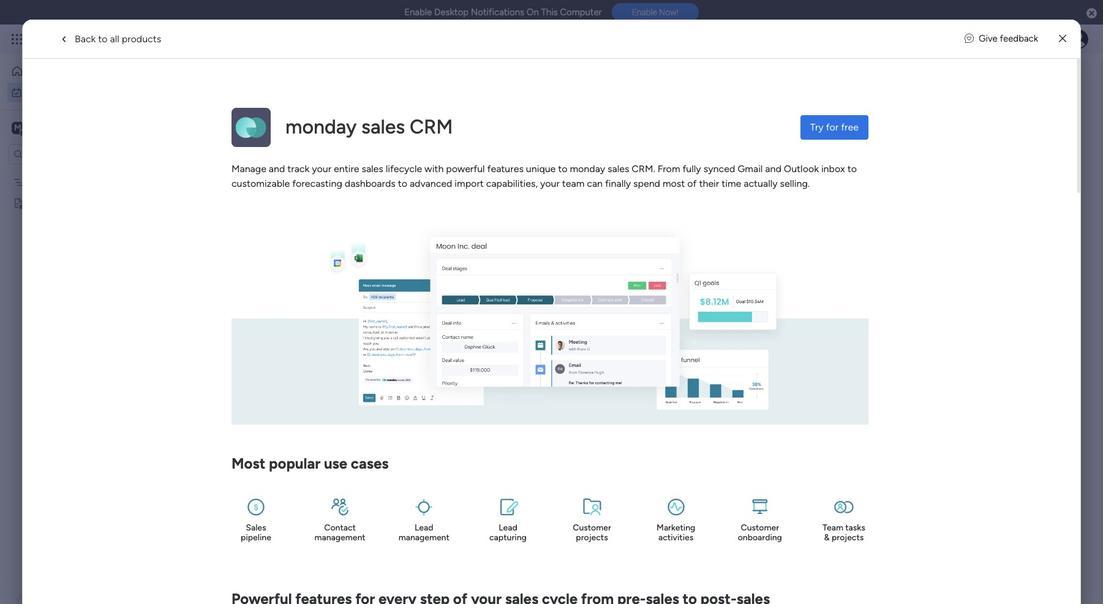 Task type: locate. For each thing, give the bounding box(es) containing it.
products
[[122, 33, 161, 44]]

try for free
[[810, 121, 859, 133]]

actually
[[744, 178, 778, 189]]

your
[[312, 163, 331, 175], [540, 178, 560, 189]]

1 customer from the left
[[573, 523, 611, 533]]

back
[[75, 33, 96, 44]]

close image
[[1060, 34, 1067, 44]]

to right inbox
[[848, 163, 857, 175]]

1 projects from the left
[[576, 532, 608, 543]]

customer projects
[[573, 523, 611, 543]]

0 horizontal spatial projects
[[576, 532, 608, 543]]

marketing for marketing plan
[[29, 177, 67, 187]]

selling.
[[780, 178, 810, 189]]

and
[[269, 163, 285, 175], [765, 163, 782, 175]]

2 horizontal spatial management
[[398, 532, 449, 543]]

outlook
[[784, 163, 819, 175]]

lead for capturing
[[499, 523, 517, 533]]

to left all
[[98, 33, 108, 44]]

2 lead from the left
[[499, 523, 517, 533]]

2 vertical spatial monday
[[570, 163, 605, 175]]

1 horizontal spatial your
[[540, 178, 560, 189]]

option
[[0, 171, 156, 173]]

powerful
[[446, 163, 485, 175]]

marketing
[[29, 177, 67, 187], [657, 523, 696, 533]]

to up team
[[558, 163, 568, 175]]

home
[[28, 66, 52, 76]]

features
[[487, 163, 524, 175]]

1 lead from the left
[[415, 523, 433, 533]]

to
[[98, 33, 108, 44], [558, 163, 568, 175], [848, 163, 857, 175], [398, 178, 407, 189]]

advanced
[[410, 178, 452, 189]]

projects
[[576, 532, 608, 543], [832, 532, 864, 543]]

1 horizontal spatial monday
[[285, 115, 357, 139]]

1 horizontal spatial projects
[[832, 532, 864, 543]]

enable inside button
[[632, 8, 658, 17]]

management
[[124, 32, 190, 46], [314, 532, 365, 543], [398, 532, 449, 543]]

try
[[810, 121, 824, 133]]

0 horizontal spatial monday
[[55, 32, 97, 46]]

1 horizontal spatial customer
[[741, 523, 779, 533]]

1 horizontal spatial and
[[765, 163, 782, 175]]

capturing
[[489, 532, 527, 543]]

sales
[[361, 115, 405, 139], [362, 163, 383, 175], [608, 163, 629, 175]]

0 horizontal spatial and
[[269, 163, 285, 175]]

customer inside 'customer onboarding'
[[741, 523, 779, 533]]

1 vertical spatial marketing
[[657, 523, 696, 533]]

1 and from the left
[[269, 163, 285, 175]]

inbox
[[821, 163, 845, 175]]

2 customer from the left
[[741, 523, 779, 533]]

lead
[[415, 523, 433, 533], [499, 523, 517, 533]]

monday work management
[[55, 32, 190, 46]]

sales up dashboards
[[362, 163, 383, 175]]

enable
[[405, 7, 432, 18], [632, 8, 658, 17]]

your up forecasting
[[312, 163, 331, 175]]

1 horizontal spatial management
[[314, 532, 365, 543]]

gmail
[[738, 163, 763, 175]]

forecasting
[[292, 178, 342, 189]]

lead inside lead capturing
[[499, 523, 517, 533]]

back to all products
[[75, 33, 161, 44]]

contact management
[[314, 523, 365, 543]]

0 vertical spatial monday
[[55, 32, 97, 46]]

1 vertical spatial monday
[[285, 115, 357, 139]]

work for my
[[41, 87, 60, 97]]

1 vertical spatial your
[[540, 178, 560, 189]]

manage and track your entire sales lifecycle with powerful features unique to monday sales crm. from fully synced gmail and outlook inbox to customizable forecasting dashboards to advanced import capabilities, your team can finally spend most of their time actually selling.
[[231, 163, 857, 189]]

work for monday
[[99, 32, 121, 46]]

track
[[287, 163, 309, 175]]

help image
[[1027, 33, 1039, 45]]

work inside button
[[41, 87, 60, 97]]

0 vertical spatial your
[[312, 163, 331, 175]]

fully
[[683, 163, 701, 175]]

main
[[28, 122, 50, 133]]

finally
[[605, 178, 631, 189]]

enable left the "desktop"
[[405, 7, 432, 18]]

plan
[[69, 177, 85, 187]]

Search in workspace field
[[26, 147, 102, 161]]

2 horizontal spatial monday
[[570, 163, 605, 175]]

feedback
[[1000, 33, 1039, 44]]

1 horizontal spatial lead
[[499, 523, 517, 533]]

lifecycle
[[386, 163, 422, 175]]

2 projects from the left
[[832, 532, 864, 543]]

desktop
[[435, 7, 469, 18]]

team tasks & projects
[[823, 523, 866, 543]]

0 vertical spatial marketing
[[29, 177, 67, 187]]

free
[[841, 121, 859, 133]]

work right 'my'
[[41, 87, 60, 97]]

1 horizontal spatial work
[[99, 32, 121, 46]]

0 horizontal spatial customer
[[573, 523, 611, 533]]

this
[[541, 7, 558, 18]]

0 horizontal spatial work
[[41, 87, 60, 97]]

unique
[[526, 163, 556, 175]]

my work
[[27, 87, 60, 97]]

monday up the can
[[570, 163, 605, 175]]

enable left now! at the right of the page
[[632, 8, 658, 17]]

0 horizontal spatial enable
[[405, 7, 432, 18]]

contact
[[324, 523, 356, 533]]

monday
[[55, 32, 97, 46], [285, 115, 357, 139], [570, 163, 605, 175]]

and up actually
[[765, 163, 782, 175]]

your down unique
[[540, 178, 560, 189]]

crm.
[[632, 163, 655, 175]]

workspace selection element
[[12, 120, 102, 136]]

v2 user feedback image
[[965, 32, 974, 46]]

work
[[99, 32, 121, 46], [41, 87, 60, 97]]

1 vertical spatial work
[[41, 87, 60, 97]]

monday up track
[[285, 115, 357, 139]]

home button
[[7, 61, 132, 81]]

lead management
[[398, 523, 449, 543]]

projects inside customer projects
[[576, 532, 608, 543]]

customizable
[[231, 178, 290, 189]]

list box
[[0, 169, 156, 379]]

1 horizontal spatial enable
[[632, 8, 658, 17]]

main workspace
[[28, 122, 101, 133]]

0 horizontal spatial lead
[[415, 523, 433, 533]]

1 horizontal spatial marketing
[[657, 523, 696, 533]]

work right back
[[99, 32, 121, 46]]

manage
[[231, 163, 266, 175]]

computer
[[560, 7, 602, 18]]

0 vertical spatial work
[[99, 32, 121, 46]]

onboarding
[[738, 532, 782, 543]]

monday up home "button"
[[55, 32, 97, 46]]

marketing for marketing activities
[[657, 523, 696, 533]]

marketing plan
[[29, 177, 85, 187]]

customer for onboarding
[[741, 523, 779, 533]]

0 horizontal spatial marketing
[[29, 177, 67, 187]]

and left track
[[269, 163, 285, 175]]

lead inside lead management
[[415, 523, 433, 533]]

management for lead management
[[398, 532, 449, 543]]



Task type: describe. For each thing, give the bounding box(es) containing it.
give
[[979, 33, 998, 44]]

sales up lifecycle
[[361, 115, 405, 139]]

synced
[[704, 163, 735, 175]]

lottie animation element
[[0, 480, 156, 604]]

spend
[[633, 178, 660, 189]]

list box containing marketing plan
[[0, 169, 156, 379]]

sales pipeline
[[241, 523, 271, 543]]

&
[[824, 532, 830, 543]]

lead for management
[[415, 523, 433, 533]]

with
[[424, 163, 444, 175]]

back to all products button
[[48, 27, 171, 51]]

private board image
[[13, 197, 25, 209]]

cases
[[351, 455, 388, 472]]

enable for enable now!
[[632, 8, 658, 17]]

apps image
[[970, 33, 982, 45]]

customer for projects
[[573, 523, 611, 533]]

enable now!
[[632, 8, 679, 17]]

2 and from the left
[[765, 163, 782, 175]]

m
[[14, 122, 21, 133]]

monday inside manage and track your entire sales lifecycle with powerful features unique to monday sales crm. from fully synced gmail and outlook inbox to customizable forecasting dashboards to advanced import capabilities, your team can finally spend most of their time actually selling.
[[570, 163, 605, 175]]

now!
[[660, 8, 679, 17]]

search everything image
[[1000, 33, 1012, 45]]

marketing activities
[[657, 523, 696, 543]]

to down lifecycle
[[398, 178, 407, 189]]

sales up finally
[[608, 163, 629, 175]]

notes
[[29, 198, 52, 208]]

on
[[527, 7, 539, 18]]

monday for monday work management
[[55, 32, 97, 46]]

from
[[658, 163, 680, 175]]

most
[[663, 178, 685, 189]]

give feedback
[[979, 33, 1039, 44]]

to inside back to all products button
[[98, 33, 108, 44]]

most
[[231, 455, 265, 472]]

most popular use cases
[[231, 455, 388, 472]]

can
[[587, 178, 603, 189]]

select product image
[[11, 33, 23, 45]]

dapulse close image
[[1087, 7, 1098, 20]]

workspace image
[[12, 121, 24, 135]]

for
[[826, 121, 839, 133]]

management for contact management
[[314, 532, 365, 543]]

projects inside team tasks & projects
[[832, 532, 864, 543]]

monday sales crm
[[285, 115, 453, 139]]

entire
[[334, 163, 359, 175]]

their
[[699, 178, 719, 189]]

workspace
[[52, 122, 101, 133]]

all
[[110, 33, 119, 44]]

0 horizontal spatial your
[[312, 163, 331, 175]]

popular
[[269, 455, 320, 472]]

enable for enable desktop notifications on this computer
[[405, 7, 432, 18]]

enable desktop notifications on this computer
[[405, 7, 602, 18]]

dashboards
[[345, 178, 395, 189]]

of
[[687, 178, 697, 189]]

notifications
[[471, 7, 525, 18]]

pipeline
[[241, 532, 271, 543]]

activities
[[659, 532, 694, 543]]

use
[[324, 455, 347, 472]]

my work button
[[7, 82, 132, 102]]

import
[[455, 178, 484, 189]]

0 horizontal spatial management
[[124, 32, 190, 46]]

time
[[722, 178, 741, 189]]

my
[[27, 87, 39, 97]]

monday for monday sales crm
[[285, 115, 357, 139]]

team
[[562, 178, 585, 189]]

capabilities,
[[486, 178, 538, 189]]

lottie animation image
[[0, 480, 156, 604]]

customer onboarding
[[738, 523, 782, 543]]

try for free button
[[801, 115, 869, 140]]

give feedback link
[[965, 32, 1039, 46]]

tasks
[[846, 523, 866, 533]]

crm
[[410, 115, 453, 139]]

lead capturing
[[489, 523, 527, 543]]

sales
[[246, 523, 266, 533]]

enable now! button
[[612, 3, 699, 22]]

team
[[823, 523, 844, 533]]

kendall parks image
[[1069, 29, 1089, 49]]



Task type: vqa. For each thing, say whether or not it's contained in the screenshot.
bottom kendall parks icon
no



